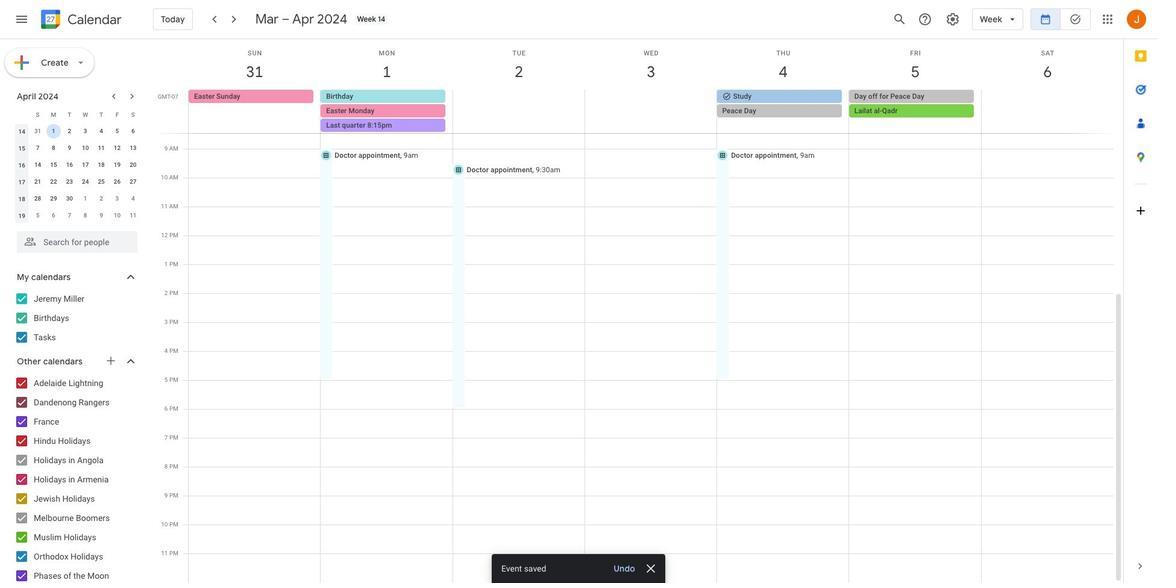 Task type: locate. For each thing, give the bounding box(es) containing it.
27 element
[[126, 175, 140, 189]]

settings menu image
[[946, 12, 960, 27]]

20 element
[[126, 158, 140, 172]]

14 element
[[30, 158, 45, 172]]

7 element
[[30, 141, 45, 156]]

29 element
[[46, 192, 61, 206]]

cell
[[321, 90, 453, 133], [453, 90, 585, 133], [585, 90, 717, 133], [717, 90, 849, 133], [849, 90, 981, 133], [981, 90, 1113, 133], [46, 123, 62, 140]]

22 element
[[46, 175, 61, 189]]

row
[[183, 90, 1124, 133], [14, 106, 141, 123], [14, 123, 141, 140], [14, 140, 141, 157], [14, 157, 141, 174], [14, 174, 141, 190], [14, 190, 141, 207], [14, 207, 141, 224]]

may 4 element
[[126, 192, 140, 206]]

2 element
[[62, 124, 77, 139]]

heading inside calendar 'element'
[[65, 12, 122, 27]]

5 element
[[110, 124, 124, 139]]

add other calendars image
[[105, 355, 117, 367]]

15 element
[[46, 158, 61, 172]]

april 2024 grid
[[11, 106, 141, 224]]

grid
[[154, 39, 1124, 584]]

may 7 element
[[62, 209, 77, 223]]

row group
[[14, 123, 141, 224]]

tab list
[[1124, 39, 1157, 550]]

None search field
[[0, 227, 150, 253]]

9 element
[[62, 141, 77, 156]]

3 element
[[78, 124, 93, 139]]

17 element
[[78, 158, 93, 172]]

column header
[[14, 106, 30, 123]]

28 element
[[30, 192, 45, 206]]

may 5 element
[[30, 209, 45, 223]]

heading
[[65, 12, 122, 27]]

my calendars list
[[2, 289, 150, 347]]

11 element
[[94, 141, 109, 156]]

may 2 element
[[94, 192, 109, 206]]



Task type: describe. For each thing, give the bounding box(es) containing it.
1 element
[[46, 124, 61, 139]]

8 element
[[46, 141, 61, 156]]

19 element
[[110, 158, 124, 172]]

main drawer image
[[14, 12, 29, 27]]

18 element
[[94, 158, 109, 172]]

24 element
[[78, 175, 93, 189]]

calendar element
[[39, 7, 122, 34]]

may 3 element
[[110, 192, 124, 206]]

may 1 element
[[78, 192, 93, 206]]

26 element
[[110, 175, 124, 189]]

may 6 element
[[46, 209, 61, 223]]

21 element
[[30, 175, 45, 189]]

cell inside april 2024 grid
[[46, 123, 62, 140]]

25 element
[[94, 175, 109, 189]]

23 element
[[62, 175, 77, 189]]

Search for people text field
[[24, 231, 130, 253]]

column header inside april 2024 grid
[[14, 106, 30, 123]]

16 element
[[62, 158, 77, 172]]

other calendars list
[[2, 374, 150, 584]]

may 11 element
[[126, 209, 140, 223]]

may 8 element
[[78, 209, 93, 223]]

30 element
[[62, 192, 77, 206]]

may 10 element
[[110, 209, 124, 223]]

13 element
[[126, 141, 140, 156]]

4 element
[[94, 124, 109, 139]]

row group inside april 2024 grid
[[14, 123, 141, 224]]

march 31 element
[[30, 124, 45, 139]]

12 element
[[110, 141, 124, 156]]

may 9 element
[[94, 209, 109, 223]]

6 element
[[126, 124, 140, 139]]

10 element
[[78, 141, 93, 156]]



Task type: vqa. For each thing, say whether or not it's contained in the screenshot.
15 element
yes



